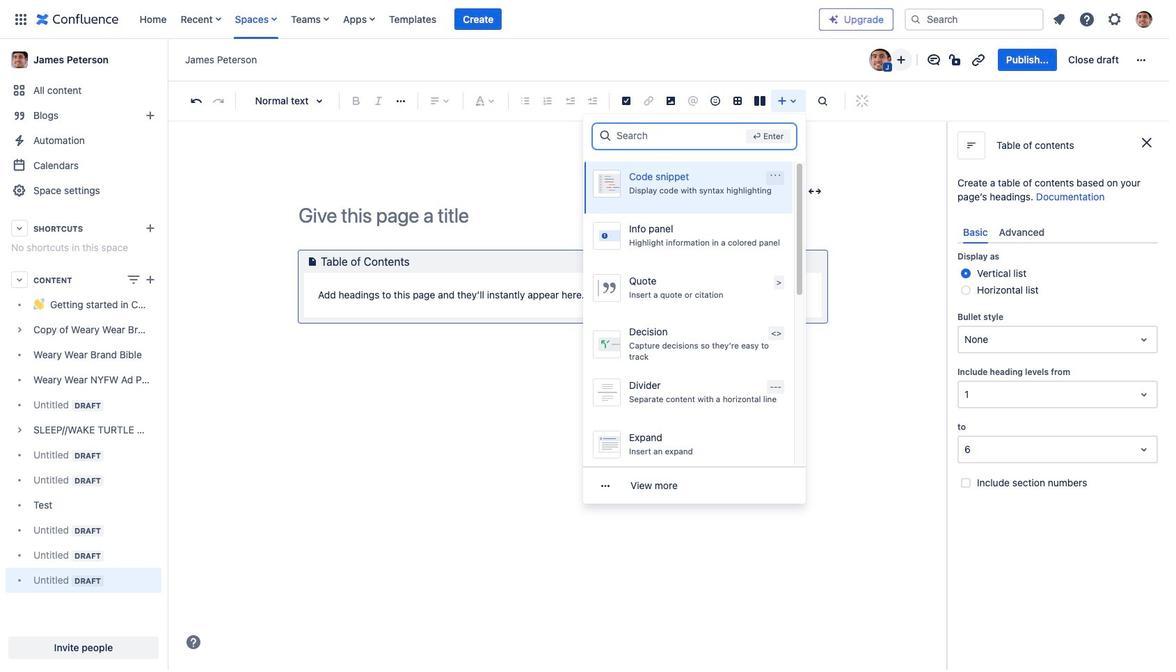 Task type: vqa. For each thing, say whether or not it's contained in the screenshot.
the Invite to edit image
yes



Task type: describe. For each thing, give the bounding box(es) containing it.
Search field
[[905, 8, 1044, 30]]

close image
[[1139, 134, 1156, 151]]

search image
[[911, 14, 922, 25]]

appswitcher icon image
[[13, 11, 29, 28]]

your profile and preferences image
[[1136, 11, 1153, 28]]

premium image
[[829, 14, 840, 25]]

create a page image
[[142, 272, 159, 288]]

bold ⌘b image
[[348, 93, 365, 109]]

emoji : image
[[707, 93, 724, 109]]

numbered list ⌘⇧7 image
[[540, 93, 556, 109]]

make page full-width image
[[807, 183, 824, 200]]

change view image
[[125, 272, 142, 288]]

mention @ image
[[685, 93, 702, 109]]

more image
[[1134, 52, 1150, 68]]

tree inside space element
[[6, 292, 162, 593]]

Main content area, start typing to enter text. text field
[[299, 251, 828, 351]]

list formating group
[[515, 90, 604, 112]]

text formatting group
[[345, 90, 412, 112]]

table ⇧⌥t image
[[730, 93, 746, 109]]

space element
[[0, 39, 167, 671]]

settings icon image
[[1107, 11, 1124, 28]]

list for the appswitcher icon
[[133, 0, 820, 39]]

table of contents image
[[304, 253, 321, 270]]

copy link image
[[970, 52, 987, 68]]

more formatting image
[[393, 93, 409, 109]]

layouts image
[[752, 93, 769, 109]]

global element
[[8, 0, 820, 39]]

find and replace image
[[815, 93, 831, 109]]

indent tab image
[[584, 93, 601, 109]]



Task type: locate. For each thing, give the bounding box(es) containing it.
tab list
[[958, 221, 1159, 244]]

redo ⌘⇧z image
[[210, 93, 227, 109]]

1 vertical spatial open image
[[1136, 387, 1153, 403]]

add image, video, or file image
[[663, 93, 680, 109]]

link ⌘k image
[[641, 93, 657, 109]]

1 horizontal spatial list
[[1047, 7, 1161, 32]]

undo ⌘z image
[[188, 93, 205, 109]]

option group
[[958, 265, 1159, 299]]

advanced search image
[[599, 129, 613, 143]]

notification icon image
[[1051, 11, 1068, 28]]

comment icon image
[[926, 52, 943, 68]]

list item
[[455, 8, 502, 30]]

bullet list ⌘⇧8 image
[[517, 93, 534, 109]]

Give this page a title text field
[[299, 204, 828, 227]]

confluence image
[[36, 11, 119, 28], [36, 11, 119, 28]]

None radio
[[962, 269, 971, 279]]

list
[[133, 0, 820, 39], [1047, 7, 1161, 32]]

0 vertical spatial open image
[[1136, 332, 1153, 348]]

2 vertical spatial open image
[[1136, 442, 1153, 458]]

outdent ⇧tab image
[[562, 93, 579, 109]]

3 open image from the top
[[1136, 442, 1153, 458]]

help image
[[185, 634, 202, 651]]

2 open image from the top
[[1136, 387, 1153, 403]]

None search field
[[905, 8, 1044, 30]]

0 horizontal spatial list
[[133, 0, 820, 39]]

open image
[[1136, 332, 1153, 348], [1136, 387, 1153, 403], [1136, 442, 1153, 458]]

tree
[[6, 292, 162, 593]]

add shortcut image
[[142, 220, 159, 237]]

help icon image
[[1079, 11, 1096, 28]]

search field
[[617, 123, 741, 148]]

italic ⌘i image
[[370, 93, 387, 109]]

list for premium 'icon'
[[1047, 7, 1161, 32]]

banner
[[0, 0, 1170, 39]]

collapse sidebar image
[[152, 46, 182, 74]]

no restrictions image
[[948, 52, 965, 68]]

create a blog image
[[142, 107, 159, 124]]

1 open image from the top
[[1136, 332, 1153, 348]]

list item inside global element
[[455, 8, 502, 30]]

invite to edit image
[[893, 52, 910, 68]]

action item [] image
[[618, 93, 635, 109]]

group
[[998, 49, 1128, 71]]



